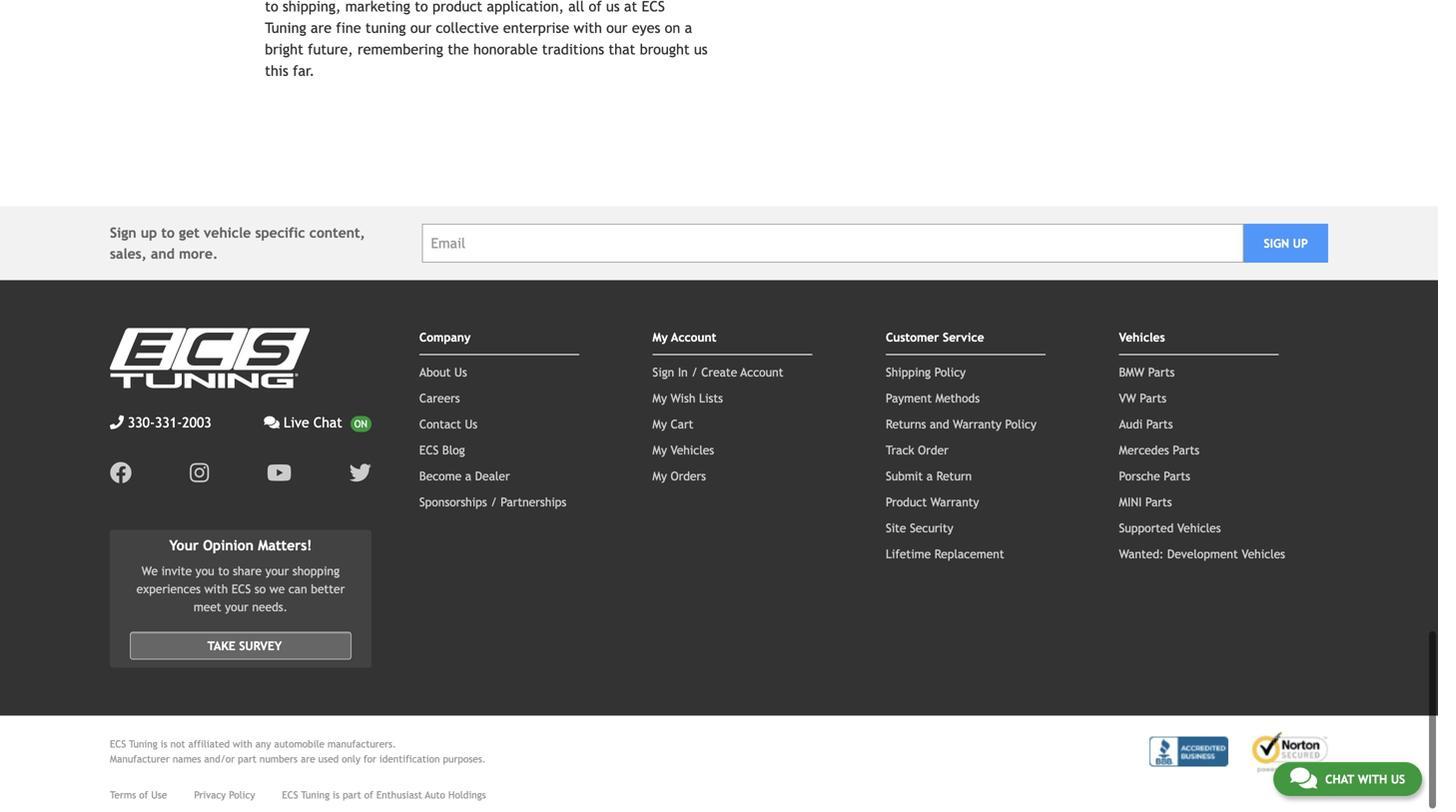 Task type: locate. For each thing, give the bounding box(es) containing it.
site security
[[886, 521, 953, 535]]

become a dealer
[[419, 469, 510, 483]]

of
[[139, 789, 148, 801], [364, 789, 373, 801]]

affiliated
[[188, 738, 230, 750]]

us right comments image at the right of the page
[[1391, 772, 1405, 786]]

create
[[701, 365, 737, 379]]

0 vertical spatial is
[[161, 738, 167, 750]]

0 vertical spatial account
[[671, 330, 716, 344]]

up
[[141, 225, 157, 241], [1293, 236, 1308, 250]]

to inside sign up to get vehicle specific content, sales, and more.
[[161, 225, 175, 241]]

with
[[204, 582, 228, 596], [233, 738, 252, 750], [1358, 772, 1387, 786]]

ecs for ecs blog
[[419, 443, 439, 457]]

lists
[[699, 391, 723, 405]]

ecs up manufacturer
[[110, 738, 126, 750]]

with inside ecs tuning is not affiliated with any automobile manufacturers. manufacturer names and/or part numbers are used only for identification purposes.
[[233, 738, 252, 750]]

live
[[284, 415, 309, 431]]

1 horizontal spatial /
[[691, 365, 698, 379]]

0 horizontal spatial chat
[[313, 415, 342, 431]]

account right 'create'
[[741, 365, 784, 379]]

my for my cart
[[653, 417, 667, 431]]

ecs inside ecs tuning is not affiliated with any automobile manufacturers. manufacturer names and/or part numbers are used only for identification purposes.
[[110, 738, 126, 750]]

development
[[1167, 547, 1238, 561]]

instagram logo image
[[190, 462, 209, 484]]

1 horizontal spatial with
[[233, 738, 252, 750]]

and right sales,
[[151, 246, 175, 262]]

0 horizontal spatial account
[[671, 330, 716, 344]]

tuning up manufacturer
[[129, 738, 158, 750]]

chat
[[313, 415, 342, 431], [1325, 772, 1354, 786]]

can
[[289, 582, 307, 596]]

is inside ecs tuning is not affiliated with any automobile manufacturers. manufacturer names and/or part numbers are used only for identification purposes.
[[161, 738, 167, 750]]

0 horizontal spatial to
[[161, 225, 175, 241]]

0 horizontal spatial up
[[141, 225, 157, 241]]

3 my from the top
[[653, 417, 667, 431]]

is down used
[[333, 789, 340, 801]]

330-331-2003
[[128, 415, 211, 431]]

and up order
[[930, 417, 949, 431]]

331-
[[155, 415, 182, 431]]

auto
[[425, 789, 445, 801]]

2 vertical spatial policy
[[229, 789, 255, 801]]

careers
[[419, 391, 460, 405]]

1 a from the left
[[465, 469, 471, 483]]

1 vertical spatial tuning
[[301, 789, 330, 801]]

a for become
[[465, 469, 471, 483]]

ecs for ecs tuning is not affiliated with any automobile manufacturers. manufacturer names and/or part numbers are used only for identification purposes.
[[110, 738, 126, 750]]

0 vertical spatial with
[[204, 582, 228, 596]]

more.
[[179, 246, 218, 262]]

track order link
[[886, 443, 949, 457]]

ecs left so
[[232, 582, 251, 596]]

terms of use
[[110, 789, 167, 801]]

phone image
[[110, 416, 124, 430]]

sign inside button
[[1264, 236, 1289, 250]]

1 vertical spatial to
[[218, 564, 229, 578]]

with right comments image at the right of the page
[[1358, 772, 1387, 786]]

us for contact us
[[465, 417, 478, 431]]

0 vertical spatial part
[[238, 753, 257, 765]]

sign
[[110, 225, 136, 241], [1264, 236, 1289, 250], [653, 365, 674, 379]]

my orders link
[[653, 469, 706, 483]]

1 horizontal spatial policy
[[935, 365, 966, 379]]

become
[[419, 469, 462, 483]]

your right meet
[[225, 600, 249, 614]]

0 horizontal spatial with
[[204, 582, 228, 596]]

chat right live
[[313, 415, 342, 431]]

parts
[[1148, 365, 1175, 379], [1140, 391, 1167, 405], [1146, 417, 1173, 431], [1173, 443, 1200, 457], [1164, 469, 1191, 483], [1146, 495, 1172, 509]]

parts for porsche parts
[[1164, 469, 1191, 483]]

1 vertical spatial is
[[333, 789, 340, 801]]

your up we
[[265, 564, 289, 578]]

my down my cart link
[[653, 443, 667, 457]]

to
[[161, 225, 175, 241], [218, 564, 229, 578]]

warranty down methods
[[953, 417, 1002, 431]]

terms
[[110, 789, 136, 801]]

lifetime
[[886, 547, 931, 561]]

0 vertical spatial tuning
[[129, 738, 158, 750]]

1 vertical spatial and
[[930, 417, 949, 431]]

1 vertical spatial policy
[[1005, 417, 1037, 431]]

enthusiast
[[376, 789, 422, 801]]

identification
[[379, 753, 440, 765]]

service
[[943, 330, 984, 344]]

any
[[255, 738, 271, 750]]

us right contact
[[465, 417, 478, 431]]

policy for shipping policy
[[935, 365, 966, 379]]

chat with us
[[1325, 772, 1405, 786]]

ecs down numbers
[[282, 789, 298, 801]]

audi parts link
[[1119, 417, 1173, 431]]

with up meet
[[204, 582, 228, 596]]

return
[[937, 469, 972, 483]]

0 horizontal spatial and
[[151, 246, 175, 262]]

0 vertical spatial and
[[151, 246, 175, 262]]

1 of from the left
[[139, 789, 148, 801]]

content,
[[309, 225, 365, 241]]

1 vertical spatial account
[[741, 365, 784, 379]]

parts up mercedes parts link
[[1146, 417, 1173, 431]]

survey
[[239, 639, 282, 653]]

supported
[[1119, 521, 1174, 535]]

1 horizontal spatial sign
[[653, 365, 674, 379]]

2 vertical spatial us
[[1391, 772, 1405, 786]]

porsche parts
[[1119, 469, 1191, 483]]

0 horizontal spatial your
[[225, 600, 249, 614]]

better
[[311, 582, 345, 596]]

0 vertical spatial us
[[454, 365, 467, 379]]

is left not at the left of the page
[[161, 738, 167, 750]]

sign inside sign up to get vehicle specific content, sales, and more.
[[110, 225, 136, 241]]

submit
[[886, 469, 923, 483]]

/ right in
[[691, 365, 698, 379]]

my left 'cart'
[[653, 417, 667, 431]]

0 horizontal spatial tuning
[[129, 738, 158, 750]]

needs.
[[252, 600, 288, 614]]

partnerships
[[501, 495, 567, 509]]

1 horizontal spatial to
[[218, 564, 229, 578]]

invite
[[161, 564, 192, 578]]

and
[[151, 246, 175, 262], [930, 417, 949, 431]]

/ down "dealer"
[[491, 495, 497, 509]]

names
[[173, 753, 201, 765]]

1 horizontal spatial tuning
[[301, 789, 330, 801]]

parts down the mercedes parts
[[1164, 469, 1191, 483]]

mercedes
[[1119, 443, 1169, 457]]

1 my from the top
[[653, 330, 668, 344]]

customer
[[886, 330, 939, 344]]

track order
[[886, 443, 949, 457]]

tuning down are on the bottom left
[[301, 789, 330, 801]]

my left wish
[[653, 391, 667, 405]]

warranty down the return
[[931, 495, 979, 509]]

my for my wish lists
[[653, 391, 667, 405]]

2003
[[182, 415, 211, 431]]

manufacturer
[[110, 753, 170, 765]]

vehicles up wanted: development vehicles link in the bottom of the page
[[1177, 521, 1221, 535]]

and inside sign up to get vehicle specific content, sales, and more.
[[151, 246, 175, 262]]

supported vehicles link
[[1119, 521, 1221, 535]]

my left orders
[[653, 469, 667, 483]]

product
[[886, 495, 927, 509]]

my cart link
[[653, 417, 694, 431]]

us right about
[[454, 365, 467, 379]]

up inside button
[[1293, 236, 1308, 250]]

account up in
[[671, 330, 716, 344]]

product warranty link
[[886, 495, 979, 509]]

of left enthusiast
[[364, 789, 373, 801]]

is
[[161, 738, 167, 750], [333, 789, 340, 801]]

5 my from the top
[[653, 469, 667, 483]]

chat right comments image at the right of the page
[[1325, 772, 1354, 786]]

ecs tuning is not affiliated with any automobile manufacturers. manufacturer names and/or part numbers are used only for identification purposes.
[[110, 738, 486, 765]]

/
[[691, 365, 698, 379], [491, 495, 497, 509]]

parts for vw parts
[[1140, 391, 1167, 405]]

a left the return
[[927, 469, 933, 483]]

1 horizontal spatial a
[[927, 469, 933, 483]]

2 vertical spatial with
[[1358, 772, 1387, 786]]

holdings
[[448, 789, 486, 801]]

1 horizontal spatial part
[[343, 789, 361, 801]]

to inside the we invite you to share your shopping experiences with ecs so we can better meet your needs.
[[218, 564, 229, 578]]

1 vertical spatial /
[[491, 495, 497, 509]]

parts right vw on the top of the page
[[1140, 391, 1167, 405]]

0 vertical spatial /
[[691, 365, 698, 379]]

ecs blog
[[419, 443, 465, 457]]

parts for audi parts
[[1146, 417, 1173, 431]]

1 vertical spatial us
[[465, 417, 478, 431]]

1 vertical spatial with
[[233, 738, 252, 750]]

0 horizontal spatial /
[[491, 495, 497, 509]]

1 horizontal spatial of
[[364, 789, 373, 801]]

wanted: development vehicles link
[[1119, 547, 1285, 561]]

0 horizontal spatial policy
[[229, 789, 255, 801]]

a left "dealer"
[[465, 469, 471, 483]]

to right you
[[218, 564, 229, 578]]

0 horizontal spatial sign
[[110, 225, 136, 241]]

2 a from the left
[[927, 469, 933, 483]]

tuning for part
[[301, 789, 330, 801]]

tuning inside ecs tuning is not affiliated with any automobile manufacturers. manufacturer names and/or part numbers are used only for identification purposes.
[[129, 738, 158, 750]]

vehicles up orders
[[671, 443, 714, 457]]

0 vertical spatial policy
[[935, 365, 966, 379]]

returns and warranty policy
[[886, 417, 1037, 431]]

my
[[653, 330, 668, 344], [653, 391, 667, 405], [653, 417, 667, 431], [653, 443, 667, 457], [653, 469, 667, 483]]

tuning for not
[[129, 738, 158, 750]]

0 horizontal spatial part
[[238, 753, 257, 765]]

with inside the we invite you to share your shopping experiences with ecs so we can better meet your needs.
[[204, 582, 228, 596]]

about us
[[419, 365, 467, 379]]

0 horizontal spatial of
[[139, 789, 148, 801]]

parts down 'porsche parts'
[[1146, 495, 1172, 509]]

a for submit
[[927, 469, 933, 483]]

numbers
[[260, 753, 298, 765]]

up inside sign up to get vehicle specific content, sales, and more.
[[141, 225, 157, 241]]

part down any
[[238, 753, 257, 765]]

1 vertical spatial part
[[343, 789, 361, 801]]

bmw
[[1119, 365, 1145, 379]]

up for sign up to get vehicle specific content, sales, and more.
[[141, 225, 157, 241]]

submit a return link
[[886, 469, 972, 483]]

chat with us link
[[1273, 762, 1422, 796]]

my up my wish lists "link"
[[653, 330, 668, 344]]

1 horizontal spatial your
[[265, 564, 289, 578]]

with left any
[[233, 738, 252, 750]]

4 my from the top
[[653, 443, 667, 457]]

to left get
[[161, 225, 175, 241]]

parts right bmw
[[1148, 365, 1175, 379]]

your
[[169, 538, 199, 554]]

vehicles
[[1119, 330, 1165, 344], [671, 443, 714, 457], [1177, 521, 1221, 535], [1242, 547, 1285, 561]]

330-331-2003 link
[[110, 412, 211, 433]]

a
[[465, 469, 471, 483], [927, 469, 933, 483]]

2 horizontal spatial sign
[[1264, 236, 1289, 250]]

company
[[419, 330, 471, 344]]

2 my from the top
[[653, 391, 667, 405]]

order
[[918, 443, 949, 457]]

my orders
[[653, 469, 706, 483]]

parts up 'porsche parts'
[[1173, 443, 1200, 457]]

sign for sign up to get vehicle specific content, sales, and more.
[[110, 225, 136, 241]]

ecs left blog
[[419, 443, 439, 457]]

of left use
[[139, 789, 148, 801]]

privacy policy
[[194, 789, 255, 801]]

part down only at the bottom left of page
[[343, 789, 361, 801]]

1 horizontal spatial is
[[333, 789, 340, 801]]

policy inside 'link'
[[229, 789, 255, 801]]

1 horizontal spatial up
[[1293, 236, 1308, 250]]

sign for sign up
[[1264, 236, 1289, 250]]

1 horizontal spatial account
[[741, 365, 784, 379]]

parts for mercedes parts
[[1173, 443, 1200, 457]]

0 horizontal spatial is
[[161, 738, 167, 750]]

1 horizontal spatial chat
[[1325, 772, 1354, 786]]

0 horizontal spatial a
[[465, 469, 471, 483]]

0 vertical spatial to
[[161, 225, 175, 241]]

sign up to get vehicle specific content, sales, and more.
[[110, 225, 365, 262]]

audi
[[1119, 417, 1143, 431]]



Task type: describe. For each thing, give the bounding box(es) containing it.
sign up
[[1264, 236, 1308, 250]]

so
[[255, 582, 266, 596]]

vw
[[1119, 391, 1136, 405]]

mini parts
[[1119, 495, 1172, 509]]

sign for sign in / create account
[[653, 365, 674, 379]]

contact us link
[[419, 417, 478, 431]]

porsche
[[1119, 469, 1160, 483]]

terms of use link
[[110, 788, 167, 803]]

take survey link
[[130, 632, 351, 660]]

1 vertical spatial your
[[225, 600, 249, 614]]

payment methods link
[[886, 391, 980, 405]]

comments image
[[264, 416, 280, 430]]

specific
[[255, 225, 305, 241]]

ecs for ecs tuning is part of enthusiast auto holdings
[[282, 789, 298, 801]]

my for my orders
[[653, 469, 667, 483]]

vw parts link
[[1119, 391, 1167, 405]]

manufacturers.
[[328, 738, 396, 750]]

youtube logo image
[[267, 462, 292, 484]]

matters!
[[258, 538, 312, 554]]

vehicles up the bmw parts
[[1119, 330, 1165, 344]]

opinion
[[203, 538, 254, 554]]

payment
[[886, 391, 932, 405]]

vw parts
[[1119, 391, 1167, 405]]

experiences
[[136, 582, 201, 596]]

audi parts
[[1119, 417, 1173, 431]]

is for not
[[161, 738, 167, 750]]

your opinion matters!
[[169, 538, 312, 554]]

sign in / create account link
[[653, 365, 784, 379]]

vehicle
[[204, 225, 251, 241]]

become a dealer link
[[419, 469, 510, 483]]

1 horizontal spatial and
[[930, 417, 949, 431]]

submit a return
[[886, 469, 972, 483]]

comments image
[[1290, 766, 1317, 790]]

take survey button
[[130, 632, 351, 660]]

only
[[342, 753, 361, 765]]

careers link
[[419, 391, 460, 405]]

Email email field
[[422, 224, 1244, 263]]

330-
[[128, 415, 155, 431]]

facebook logo image
[[110, 462, 132, 484]]

sponsorships
[[419, 495, 487, 509]]

used
[[318, 753, 339, 765]]

us inside chat with us link
[[1391, 772, 1405, 786]]

0 vertical spatial chat
[[313, 415, 342, 431]]

contact
[[419, 417, 461, 431]]

mini
[[1119, 495, 1142, 509]]

up for sign up
[[1293, 236, 1308, 250]]

is for part
[[333, 789, 340, 801]]

parts for mini parts
[[1146, 495, 1172, 509]]

2 of from the left
[[364, 789, 373, 801]]

supported vehicles
[[1119, 521, 1221, 535]]

use
[[151, 789, 167, 801]]

replacement
[[935, 547, 1004, 561]]

1 vertical spatial chat
[[1325, 772, 1354, 786]]

ecs tuning image
[[110, 328, 310, 388]]

shipping
[[886, 365, 931, 379]]

meet
[[194, 600, 221, 614]]

returns
[[886, 417, 926, 431]]

ecs inside the we invite you to share your shopping experiences with ecs so we can better meet your needs.
[[232, 582, 251, 596]]

my wish lists
[[653, 391, 723, 405]]

automobile
[[274, 738, 325, 750]]

live chat link
[[264, 412, 371, 433]]

we
[[142, 564, 158, 578]]

blog
[[442, 443, 465, 457]]

live chat
[[284, 415, 342, 431]]

not
[[170, 738, 185, 750]]

track
[[886, 443, 914, 457]]

take survey
[[207, 639, 282, 653]]

vehicles right development
[[1242, 547, 1285, 561]]

part inside ecs tuning is not affiliated with any automobile manufacturers. manufacturer names and/or part numbers are used only for identification purposes.
[[238, 753, 257, 765]]

sponsorships / partnerships
[[419, 495, 567, 509]]

my for my vehicles
[[653, 443, 667, 457]]

0 vertical spatial your
[[265, 564, 289, 578]]

we
[[269, 582, 285, 596]]

policy for privacy policy
[[229, 789, 255, 801]]

payment methods
[[886, 391, 980, 405]]

shipping policy link
[[886, 365, 966, 379]]

twitter logo image
[[349, 462, 371, 484]]

take
[[207, 639, 235, 653]]

are
[[301, 753, 315, 765]]

0 vertical spatial warranty
[[953, 417, 1002, 431]]

sign up button
[[1244, 224, 1328, 263]]

bmw parts link
[[1119, 365, 1175, 379]]

privacy policy link
[[194, 788, 255, 803]]

mercedes parts link
[[1119, 443, 1200, 457]]

and/or
[[204, 753, 235, 765]]

ecs blog link
[[419, 443, 465, 457]]

site
[[886, 521, 906, 535]]

security
[[910, 521, 953, 535]]

porsche parts link
[[1119, 469, 1191, 483]]

my cart
[[653, 417, 694, 431]]

site security link
[[886, 521, 953, 535]]

us for about us
[[454, 365, 467, 379]]

1 vertical spatial warranty
[[931, 495, 979, 509]]

2 horizontal spatial with
[[1358, 772, 1387, 786]]

sponsorships / partnerships link
[[419, 495, 567, 509]]

2 horizontal spatial policy
[[1005, 417, 1037, 431]]

dealer
[[475, 469, 510, 483]]

in
[[678, 365, 688, 379]]

parts for bmw parts
[[1148, 365, 1175, 379]]

get
[[179, 225, 200, 241]]

my for my account
[[653, 330, 668, 344]]

mercedes parts
[[1119, 443, 1200, 457]]



Task type: vqa. For each thing, say whether or not it's contained in the screenshot.
"Terms of Use" at the bottom of page
yes



